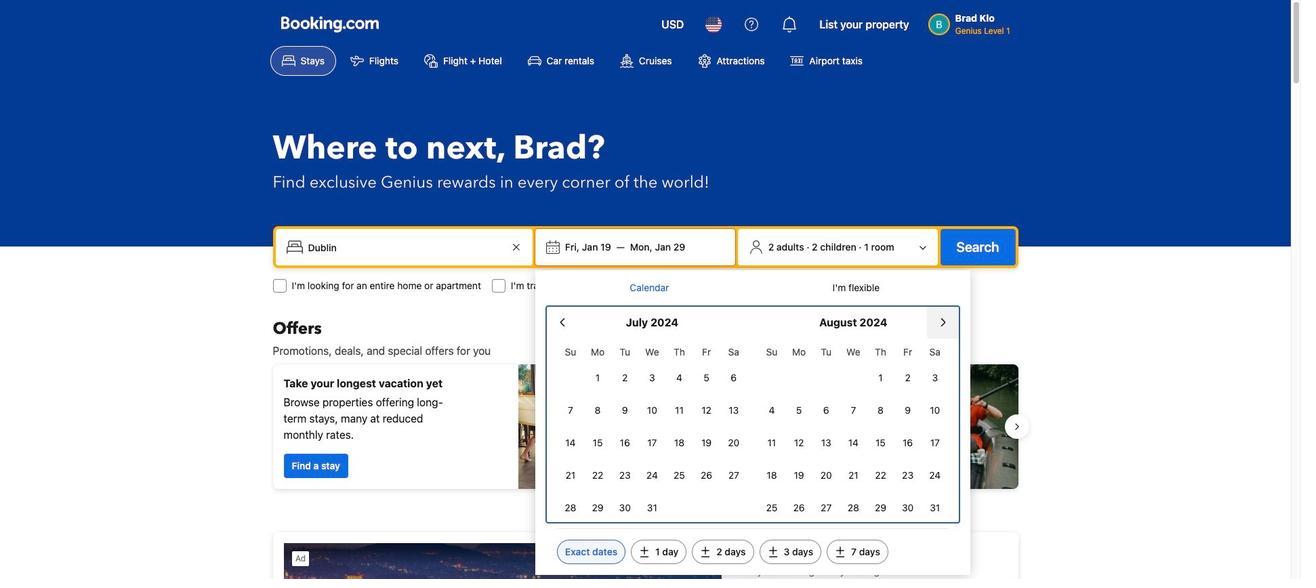 Task type: vqa. For each thing, say whether or not it's contained in the screenshot.
25 option
no



Task type: describe. For each thing, give the bounding box(es) containing it.
a young girl and woman kayak on a river image
[[651, 365, 1018, 489]]

12 August 2024 checkbox
[[786, 428, 813, 458]]

25 August 2024 checkbox
[[758, 493, 786, 523]]

8 August 2024 checkbox
[[867, 396, 894, 426]]

3 August 2024 checkbox
[[922, 363, 949, 393]]

15 July 2024 checkbox
[[584, 428, 612, 458]]

4 July 2024 checkbox
[[666, 363, 693, 393]]

28 July 2024 checkbox
[[557, 493, 584, 523]]

24 August 2024 checkbox
[[922, 461, 949, 491]]

16 August 2024 checkbox
[[894, 428, 922, 458]]

31 August 2024 checkbox
[[922, 493, 949, 523]]

17 August 2024 checkbox
[[922, 428, 949, 458]]

14 July 2024 checkbox
[[557, 428, 584, 458]]

5 July 2024 checkbox
[[693, 363, 720, 393]]

15 August 2024 checkbox
[[867, 428, 894, 458]]

16 July 2024 checkbox
[[612, 428, 639, 458]]

23 July 2024 checkbox
[[612, 461, 639, 491]]

30 July 2024 checkbox
[[612, 493, 639, 523]]

19 August 2024 checkbox
[[786, 461, 813, 491]]

13 July 2024 checkbox
[[720, 396, 748, 426]]

1 July 2024 checkbox
[[584, 363, 612, 393]]

30 August 2024 checkbox
[[894, 493, 922, 523]]

9 August 2024 checkbox
[[894, 396, 922, 426]]

6 August 2024 checkbox
[[813, 396, 840, 426]]

10 August 2024 checkbox
[[922, 396, 949, 426]]

your account menu brad klo genius level 1 element
[[928, 6, 1016, 37]]

22 July 2024 checkbox
[[584, 461, 612, 491]]

18 August 2024 checkbox
[[758, 461, 786, 491]]

20 July 2024 checkbox
[[720, 428, 748, 458]]

11 August 2024 checkbox
[[758, 428, 786, 458]]

9 July 2024 checkbox
[[612, 396, 639, 426]]

7 August 2024 checkbox
[[840, 396, 867, 426]]

10 July 2024 checkbox
[[639, 396, 666, 426]]

26 July 2024 checkbox
[[693, 461, 720, 491]]

take your longest vacation yet image
[[518, 365, 640, 489]]



Task type: locate. For each thing, give the bounding box(es) containing it.
tab list
[[546, 270, 960, 307]]

18 July 2024 checkbox
[[666, 428, 693, 458]]

progress bar
[[638, 500, 654, 506]]

grid
[[557, 339, 748, 523], [758, 339, 949, 523]]

13 August 2024 checkbox
[[813, 428, 840, 458]]

7 July 2024 checkbox
[[557, 396, 584, 426]]

2 August 2024 checkbox
[[894, 363, 922, 393]]

24 July 2024 checkbox
[[639, 461, 666, 491]]

20 August 2024 checkbox
[[813, 461, 840, 491]]

5 August 2024 checkbox
[[786, 396, 813, 426]]

0 horizontal spatial grid
[[557, 339, 748, 523]]

2 July 2024 checkbox
[[612, 363, 639, 393]]

4 August 2024 checkbox
[[758, 396, 786, 426]]

1 horizontal spatial grid
[[758, 339, 949, 523]]

31 July 2024 checkbox
[[639, 493, 666, 523]]

27 July 2024 checkbox
[[720, 461, 748, 491]]

23 August 2024 checkbox
[[894, 461, 922, 491]]

8 July 2024 checkbox
[[584, 396, 612, 426]]

6 July 2024 checkbox
[[720, 363, 748, 393]]

Where are you going? field
[[303, 235, 508, 260]]

29 August 2024 checkbox
[[867, 493, 894, 523]]

28 August 2024 checkbox
[[840, 493, 867, 523]]

main content
[[262, 319, 1029, 580]]

27 August 2024 checkbox
[[813, 493, 840, 523]]

21 August 2024 checkbox
[[840, 461, 867, 491]]

17 July 2024 checkbox
[[639, 428, 666, 458]]

12 July 2024 checkbox
[[693, 396, 720, 426]]

3 July 2024 checkbox
[[639, 363, 666, 393]]

1 grid from the left
[[557, 339, 748, 523]]

19 July 2024 checkbox
[[693, 428, 720, 458]]

booking.com image
[[281, 16, 379, 33]]

25 July 2024 checkbox
[[666, 461, 693, 491]]

14 August 2024 checkbox
[[840, 428, 867, 458]]

2 grid from the left
[[758, 339, 949, 523]]

29 July 2024 checkbox
[[584, 493, 612, 523]]

21 July 2024 checkbox
[[557, 461, 584, 491]]

region
[[262, 359, 1029, 495]]

1 August 2024 checkbox
[[867, 363, 894, 393]]

26 August 2024 checkbox
[[786, 493, 813, 523]]

22 August 2024 checkbox
[[867, 461, 894, 491]]

11 July 2024 checkbox
[[666, 396, 693, 426]]



